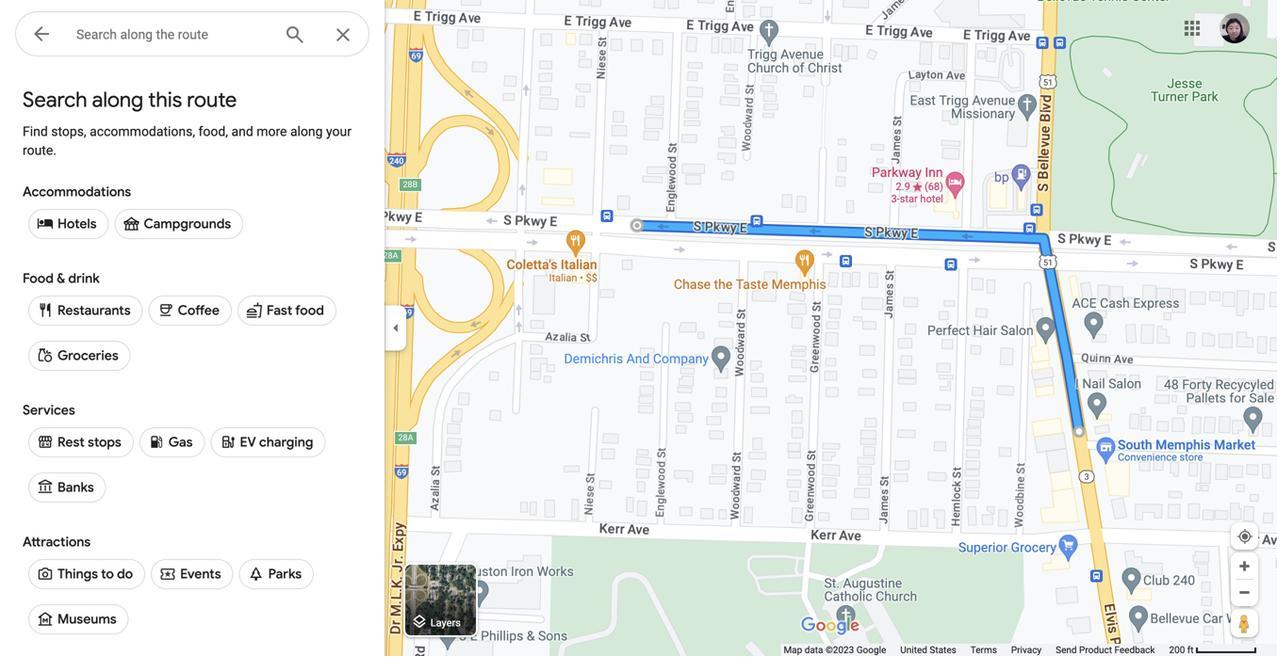 Task type: describe. For each thing, give the bounding box(es) containing it.
&
[[57, 271, 65, 287]]

 banks
[[37, 477, 94, 498]]

coffee
[[178, 303, 220, 320]]

accommodations
[[23, 184, 131, 201]]

along for this
[[92, 87, 143, 113]]

privacy
[[1011, 645, 1042, 657]]

charging
[[259, 435, 313, 452]]

hotels
[[57, 216, 97, 233]]

along inside the find stops, accommodations, food, and more along your route.
[[290, 124, 323, 140]]


[[37, 609, 54, 630]]

food,
[[198, 124, 228, 140]]

available options for search along this route element for food & drink
[[23, 288, 362, 379]]


[[37, 300, 54, 321]]

search along this route main content
[[0, 68, 385, 657]]

events
[[180, 567, 221, 583]]

groceries
[[57, 348, 118, 365]]

show your location image
[[1237, 529, 1254, 546]]

united states
[[900, 645, 957, 657]]

layers
[[431, 618, 461, 630]]


[[37, 213, 54, 234]]

data
[[805, 645, 823, 657]]

 gas
[[148, 432, 193, 453]]

drink
[[68, 271, 100, 287]]

 coffee
[[157, 300, 220, 321]]

send product feedback
[[1056, 645, 1155, 657]]

200 ft
[[1169, 645, 1194, 657]]


[[37, 345, 54, 366]]

more
[[257, 124, 287, 140]]

200
[[1169, 645, 1185, 657]]

food & drink
[[23, 271, 100, 287]]

and
[[231, 124, 253, 140]]

 ev charging
[[219, 432, 313, 453]]

stops,
[[51, 124, 86, 140]]

send product feedback button
[[1056, 645, 1155, 657]]

footer inside google maps element
[[784, 645, 1169, 657]]

rest
[[57, 435, 85, 452]]

fast
[[267, 303, 292, 320]]


[[219, 432, 236, 453]]

ev
[[240, 435, 256, 452]]

united states button
[[900, 645, 957, 657]]

zoom out image
[[1238, 586, 1252, 600]]


[[37, 564, 54, 585]]

search along the route field containing search along the route
[[15, 11, 370, 57]]

the
[[156, 27, 175, 42]]

google
[[857, 645, 886, 657]]

museums
[[57, 612, 117, 629]]

campgrounds
[[144, 216, 231, 233]]

 campgrounds
[[123, 213, 231, 234]]

 rest stops
[[37, 432, 121, 453]]

 fast food
[[246, 300, 324, 321]]

route for search along this route
[[187, 87, 237, 113]]

search along this route
[[23, 87, 237, 113]]

200 ft button
[[1169, 645, 1257, 657]]

show street view coverage image
[[1231, 610, 1258, 638]]

parks
[[268, 567, 302, 583]]

 parks
[[248, 564, 302, 585]]



Task type: locate. For each thing, give the bounding box(es) containing it.
terms
[[971, 645, 997, 657]]

your
[[326, 124, 352, 140]]


[[30, 20, 53, 48]]


[[157, 300, 174, 321]]

ft
[[1187, 645, 1194, 657]]

along
[[120, 27, 153, 42], [92, 87, 143, 113], [290, 124, 323, 140]]

 restaurants
[[37, 300, 131, 321]]

this
[[148, 87, 182, 113]]

feedback
[[1115, 645, 1155, 657]]

2 vertical spatial along
[[290, 124, 323, 140]]

route up food,
[[187, 87, 237, 113]]

 things to do
[[37, 564, 133, 585]]

1 vertical spatial search
[[23, 87, 87, 113]]

zoom in image
[[1238, 560, 1252, 574]]

route inside field
[[178, 27, 208, 42]]

route
[[178, 27, 208, 42], [187, 87, 237, 113]]


[[148, 432, 165, 453]]

footer
[[784, 645, 1169, 657]]

none search field inside google maps element
[[15, 11, 370, 60]]

route.
[[23, 143, 57, 158]]

0 vertical spatial route
[[178, 27, 208, 42]]


[[246, 300, 263, 321]]

0 vertical spatial search
[[76, 27, 117, 42]]

food
[[23, 271, 54, 287]]

©2023
[[826, 645, 854, 657]]

privacy button
[[1011, 645, 1042, 657]]

google account: michele murakami  
(michele.murakami@adept.ai) image
[[1220, 13, 1250, 43]]

available options for search along this route element containing 
[[23, 420, 362, 511]]

available options for search along this route element for accommodations
[[23, 202, 362, 247]]

 groceries
[[37, 345, 118, 366]]

1 available options for search along this route element from the top
[[23, 202, 362, 247]]

0 vertical spatial along
[[120, 27, 153, 42]]

route right the the
[[178, 27, 208, 42]]

search
[[76, 27, 117, 42], [23, 87, 87, 113]]

states
[[930, 645, 957, 657]]

 museums
[[37, 609, 117, 630]]

 hotels
[[37, 213, 97, 234]]

accommodations,
[[90, 124, 195, 140]]


[[37, 432, 54, 453]]

route inside main content
[[187, 87, 237, 113]]

terms button
[[971, 645, 997, 657]]

restaurants
[[57, 303, 131, 320]]

3 available options for search along this route element from the top
[[23, 420, 362, 511]]

available options for search along this route element containing 
[[23, 288, 362, 379]]

map
[[784, 645, 802, 657]]

None search field
[[15, 11, 370, 60]]

available options for search along this route element
[[23, 202, 362, 247], [23, 288, 362, 379], [23, 420, 362, 511], [23, 552, 362, 643]]

none search field containing 
[[15, 11, 370, 60]]

food
[[295, 303, 324, 320]]

 button
[[15, 11, 68, 60]]

search along the route
[[76, 27, 208, 42]]

find
[[23, 124, 48, 140]]

along up accommodations,
[[92, 87, 143, 113]]

search right  at the left top
[[76, 27, 117, 42]]


[[37, 477, 54, 498]]

do
[[117, 567, 133, 583]]

map data ©2023 google
[[784, 645, 886, 657]]


[[248, 564, 264, 585]]

1 vertical spatial along
[[92, 87, 143, 113]]

united
[[900, 645, 927, 657]]

route for search along the route
[[178, 27, 208, 42]]

attractions
[[23, 534, 91, 551]]

available options for search along this route element for attractions
[[23, 552, 362, 643]]

things
[[57, 567, 98, 583]]

available options for search along this route element for services
[[23, 420, 362, 511]]

gas
[[169, 435, 193, 452]]

stops
[[88, 435, 121, 452]]

along left the the
[[120, 27, 153, 42]]

available options for search along this route element containing 
[[23, 202, 362, 247]]

1 vertical spatial route
[[187, 87, 237, 113]]

along for the
[[120, 27, 153, 42]]

search up stops,
[[23, 87, 87, 113]]

services
[[23, 402, 75, 419]]

collapse side panel image
[[386, 318, 406, 339]]

google maps element
[[0, 0, 1277, 657]]

search inside main content
[[23, 87, 87, 113]]

product
[[1079, 645, 1112, 657]]

banks
[[57, 480, 94, 497]]

footer containing map data ©2023 google
[[784, 645, 1169, 657]]

along left your
[[290, 124, 323, 140]]

search for search along the route
[[76, 27, 117, 42]]

send
[[1056, 645, 1077, 657]]


[[123, 213, 140, 234]]

Search along the route field
[[15, 11, 370, 57], [76, 23, 269, 45]]

2 available options for search along this route element from the top
[[23, 288, 362, 379]]

find stops, accommodations, food, and more along your route.
[[23, 124, 352, 158]]

available options for search along this route element containing 
[[23, 552, 362, 643]]

events button
[[151, 552, 233, 598]]

search for search along this route
[[23, 87, 87, 113]]

4 available options for search along this route element from the top
[[23, 552, 362, 643]]

to
[[101, 567, 114, 583]]



Task type: vqa. For each thing, say whether or not it's contained in the screenshot.
THE MON, AUG 19 element
no



